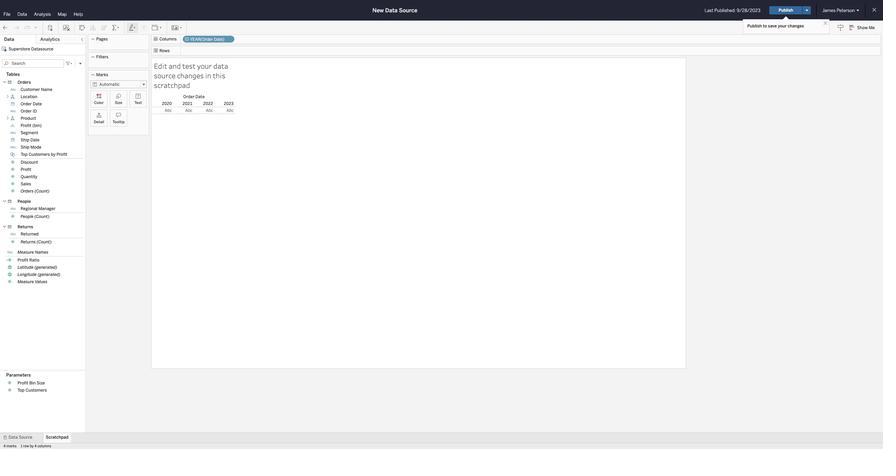 Task type: describe. For each thing, give the bounding box(es) containing it.
peterson
[[838, 8, 856, 13]]

(generated) for latitude (generated)
[[35, 266, 57, 270]]

show
[[858, 25, 869, 30]]

columns
[[160, 37, 177, 42]]

1 vertical spatial order date
[[21, 102, 42, 107]]

james peterson
[[823, 8, 856, 13]]

ship date
[[21, 138, 40, 143]]

profit for profit bin size
[[18, 381, 28, 386]]

values
[[35, 280, 47, 285]]

scratchpad
[[46, 436, 68, 441]]

1 vertical spatial size
[[37, 381, 45, 386]]

4 marks
[[3, 445, 17, 449]]

row
[[23, 445, 29, 449]]

2022, Year of Order Date. Press Space to toggle selection. Press Escape to go back to the left margin. Use arrow keys to navigate headers text field
[[194, 100, 215, 107]]

swap rows and columns image
[[79, 24, 86, 31]]

publish for publish to save your changes
[[748, 24, 763, 29]]

ship mode
[[21, 145, 41, 150]]

data down undo icon
[[4, 37, 14, 42]]

year(order date)
[[190, 37, 225, 42]]

publish button
[[770, 6, 803, 14]]

1 horizontal spatial replay animation image
[[34, 25, 38, 29]]

by for profit
[[51, 152, 56, 157]]

2021, Year of Order Date. Press Space to toggle selection. Press Escape to go back to the left margin. Use arrow keys to navigate headers text field
[[173, 100, 194, 107]]

sort ascending image
[[90, 24, 97, 31]]

to
[[764, 24, 768, 29]]

names
[[35, 250, 48, 255]]

redo image
[[13, 24, 20, 31]]

0 horizontal spatial replay animation image
[[24, 24, 31, 31]]

ship for ship mode
[[21, 145, 29, 150]]

me
[[870, 25, 876, 30]]

measure values
[[18, 280, 47, 285]]

totals image
[[112, 24, 120, 31]]

show labels image
[[141, 24, 148, 31]]

file
[[3, 12, 11, 17]]

top customers by profit
[[21, 152, 67, 157]]

edit and test your data source changes in this scratchpad
[[154, 61, 230, 90]]

text
[[135, 101, 142, 105]]

changes inside "edit and test your data source changes in this scratchpad"
[[177, 71, 204, 80]]

tooltip
[[113, 120, 125, 125]]

datasource
[[31, 47, 53, 52]]

show me
[[858, 25, 876, 30]]

location
[[21, 95, 37, 99]]

orders for orders
[[18, 80, 31, 85]]

new data source
[[373, 7, 418, 14]]

longitude (generated)
[[18, 273, 60, 278]]

customer name
[[21, 87, 52, 92]]

id
[[33, 109, 37, 114]]

customer
[[21, 87, 40, 92]]

pages
[[96, 37, 108, 42]]

james
[[823, 8, 837, 13]]

1 vertical spatial date
[[33, 102, 42, 107]]

profit (bin)
[[21, 123, 42, 128]]

regional manager
[[21, 207, 55, 212]]

date)
[[214, 37, 225, 42]]

9/28/2023
[[737, 8, 761, 13]]

people for people (count)
[[21, 215, 34, 219]]

detail
[[94, 120, 104, 125]]

show/hide cards image
[[171, 24, 182, 31]]

marks. press enter to open the view data window.. use arrow keys to navigate data visualization elements. image
[[153, 107, 236, 114]]

help
[[74, 12, 83, 17]]

profit for profit ratio
[[18, 258, 28, 263]]

data
[[213, 61, 228, 71]]

people for people
[[18, 199, 31, 204]]

latitude (generated)
[[18, 266, 57, 270]]

people (count)
[[21, 215, 49, 219]]

order id
[[21, 109, 37, 114]]

new
[[373, 7, 384, 14]]

publish to save your changes
[[748, 24, 805, 29]]

superstore datasource
[[9, 47, 53, 52]]

profit for profit (bin)
[[21, 123, 31, 128]]

top for top customers
[[18, 389, 25, 393]]

customers for top customers
[[26, 389, 47, 393]]

highlight image
[[129, 24, 137, 31]]

measure names
[[18, 250, 48, 255]]

0 vertical spatial order date
[[183, 94, 205, 99]]

marks
[[6, 445, 17, 449]]

1 4 from the left
[[3, 445, 6, 449]]

discount
[[21, 160, 38, 165]]

ratio
[[29, 258, 40, 263]]

show me button
[[847, 22, 882, 33]]

your for test
[[197, 61, 212, 71]]

published:
[[715, 8, 736, 13]]

2 4 from the left
[[34, 445, 37, 449]]

ship for ship date
[[21, 138, 29, 143]]

rows
[[160, 48, 170, 53]]

edit
[[154, 61, 167, 71]]

fit image
[[152, 24, 163, 31]]



Task type: vqa. For each thing, say whether or not it's contained in the screenshot.
YEAR(Order at the top left
yes



Task type: locate. For each thing, give the bounding box(es) containing it.
profit
[[21, 123, 31, 128], [57, 152, 67, 157], [21, 168, 31, 172], [18, 258, 28, 263], [18, 381, 28, 386]]

manager
[[38, 207, 55, 212]]

segment
[[21, 131, 38, 136]]

0 vertical spatial changes
[[788, 24, 805, 29]]

publish left to
[[748, 24, 763, 29]]

top down profit bin size at the bottom of page
[[18, 389, 25, 393]]

0 vertical spatial customers
[[29, 152, 50, 157]]

order
[[183, 94, 195, 99], [21, 102, 32, 107], [21, 109, 32, 114]]

0 vertical spatial your
[[779, 24, 787, 29]]

people down regional
[[21, 215, 34, 219]]

1 measure from the top
[[18, 250, 34, 255]]

order up order id
[[21, 102, 32, 107]]

date up id
[[33, 102, 42, 107]]

people
[[18, 199, 31, 204], [21, 215, 34, 219]]

tables
[[6, 72, 20, 77]]

1 horizontal spatial by
[[51, 152, 56, 157]]

last
[[705, 8, 714, 13]]

year(order
[[190, 37, 213, 42]]

returned
[[21, 232, 39, 237]]

(count) for people (count)
[[35, 215, 49, 219]]

0 horizontal spatial your
[[197, 61, 212, 71]]

source
[[154, 71, 176, 80]]

2020, Year of Order Date. Press Space to toggle selection. Press Escape to go back to the left margin. Use arrow keys to navigate headers text field
[[153, 100, 173, 107]]

your right 'test'
[[197, 61, 212, 71]]

latitude
[[18, 266, 34, 270]]

order date
[[183, 94, 205, 99], [21, 102, 42, 107]]

0 horizontal spatial by
[[30, 445, 34, 449]]

1 horizontal spatial publish
[[779, 8, 794, 13]]

2 measure from the top
[[18, 280, 34, 285]]

replay animation image right redo icon
[[24, 24, 31, 31]]

regional
[[21, 207, 37, 212]]

measure up the profit ratio
[[18, 250, 34, 255]]

1 vertical spatial orders
[[21, 189, 34, 194]]

orders (count)
[[21, 189, 49, 194]]

your inside "edit and test your data source changes in this scratchpad"
[[197, 61, 212, 71]]

(count) up 'names'
[[37, 240, 52, 245]]

size
[[115, 101, 122, 105], [37, 381, 45, 386]]

changes
[[788, 24, 805, 29], [177, 71, 204, 80]]

changes left in
[[177, 71, 204, 80]]

(generated) up longitude (generated)
[[35, 266, 57, 270]]

filters
[[96, 55, 108, 60]]

0 vertical spatial size
[[115, 101, 122, 105]]

profit for profit
[[21, 168, 31, 172]]

0 vertical spatial source
[[399, 7, 418, 14]]

source right new
[[399, 7, 418, 14]]

data guide image
[[838, 24, 845, 31]]

order date up 2022, year of order date. press space to toggle selection. press escape to go back to the left margin. use arrow keys to navigate headers "text field"
[[183, 94, 205, 99]]

profit ratio
[[18, 258, 40, 263]]

1 vertical spatial by
[[30, 445, 34, 449]]

orders for orders (count)
[[21, 189, 34, 194]]

parameters
[[6, 373, 31, 378]]

save
[[769, 24, 778, 29]]

and
[[169, 61, 181, 71]]

0 horizontal spatial source
[[19, 436, 32, 441]]

quantity
[[21, 175, 37, 180]]

analytics
[[40, 37, 60, 42]]

1 vertical spatial customers
[[26, 389, 47, 393]]

(generated) for longitude (generated)
[[38, 273, 60, 278]]

returns up returned
[[18, 225, 33, 230]]

4 left marks
[[3, 445, 6, 449]]

test
[[182, 61, 196, 71]]

measure for measure names
[[18, 250, 34, 255]]

source up row on the bottom of page
[[19, 436, 32, 441]]

columns
[[38, 445, 51, 449]]

top
[[21, 152, 28, 157], [18, 389, 25, 393]]

2023, Year of Order Date. Press Space to toggle selection. Press Escape to go back to the left margin. Use arrow keys to navigate headers text field
[[215, 100, 235, 107]]

1 vertical spatial order
[[21, 102, 32, 107]]

returns for returns (count)
[[21, 240, 36, 245]]

0 vertical spatial ship
[[21, 138, 29, 143]]

returns for returns
[[18, 225, 33, 230]]

1 ship from the top
[[21, 138, 29, 143]]

data right new
[[386, 7, 398, 14]]

1 vertical spatial (count)
[[35, 215, 49, 219]]

(generated) up values
[[38, 273, 60, 278]]

data source
[[9, 436, 32, 441]]

collapse image
[[80, 37, 84, 42]]

1 vertical spatial measure
[[18, 280, 34, 285]]

mode
[[30, 145, 41, 150]]

returns down returned
[[21, 240, 36, 245]]

(count) for orders (count)
[[35, 189, 49, 194]]

bin
[[29, 381, 36, 386]]

1 horizontal spatial 4
[[34, 445, 37, 449]]

returns (count)
[[21, 240, 52, 245]]

order up product
[[21, 109, 32, 114]]

orders down sales
[[21, 189, 34, 194]]

product
[[21, 116, 36, 121]]

orders up customer
[[18, 80, 31, 85]]

profit bin size
[[18, 381, 45, 386]]

replay animation image down analysis
[[34, 25, 38, 29]]

2 vertical spatial order
[[21, 109, 32, 114]]

data up marks
[[9, 436, 18, 441]]

0 vertical spatial order
[[183, 94, 195, 99]]

top customers
[[18, 389, 47, 393]]

order date down 'location'
[[21, 102, 42, 107]]

publish for publish
[[779, 8, 794, 13]]

1 vertical spatial source
[[19, 436, 32, 441]]

replay animation image
[[24, 24, 31, 31], [34, 25, 38, 29]]

analysis
[[34, 12, 51, 17]]

0 vertical spatial orders
[[18, 80, 31, 85]]

clear sheet image
[[63, 24, 70, 31]]

publish
[[779, 8, 794, 13], [748, 24, 763, 29]]

(bin)
[[32, 123, 42, 128]]

1 vertical spatial people
[[21, 215, 34, 219]]

0 vertical spatial returns
[[18, 225, 33, 230]]

4
[[3, 445, 6, 449], [34, 445, 37, 449]]

ship down ship date
[[21, 145, 29, 150]]

1 vertical spatial ship
[[21, 145, 29, 150]]

by
[[51, 152, 56, 157], [30, 445, 34, 449]]

4 left columns
[[34, 445, 37, 449]]

1 vertical spatial your
[[197, 61, 212, 71]]

by for 4
[[30, 445, 34, 449]]

1 vertical spatial top
[[18, 389, 25, 393]]

top for top customers by profit
[[21, 152, 28, 157]]

size up tooltip
[[115, 101, 122, 105]]

customers down bin
[[26, 389, 47, 393]]

0 horizontal spatial order date
[[21, 102, 42, 107]]

order up 2021, year of order date. press space to toggle selection. press escape to go back to the left margin. use arrow keys to navigate headers text field
[[183, 94, 195, 99]]

1 horizontal spatial order date
[[183, 94, 205, 99]]

longitude
[[18, 273, 37, 278]]

publish inside button
[[779, 8, 794, 13]]

2 vertical spatial (count)
[[37, 240, 52, 245]]

0 vertical spatial (count)
[[35, 189, 49, 194]]

(count) for returns (count)
[[37, 240, 52, 245]]

(generated)
[[35, 266, 57, 270], [38, 273, 60, 278]]

marks
[[96, 73, 108, 77]]

customers down 'mode'
[[29, 152, 50, 157]]

superstore
[[9, 47, 30, 52]]

0 horizontal spatial publish
[[748, 24, 763, 29]]

sales
[[21, 182, 31, 187]]

top up the discount
[[21, 152, 28, 157]]

Search text field
[[2, 60, 64, 68]]

0 vertical spatial measure
[[18, 250, 34, 255]]

0 horizontal spatial changes
[[177, 71, 204, 80]]

0 vertical spatial top
[[21, 152, 28, 157]]

0 horizontal spatial 4
[[3, 445, 6, 449]]

2 ship from the top
[[21, 145, 29, 150]]

this
[[213, 71, 226, 80]]

1 horizontal spatial source
[[399, 7, 418, 14]]

1 vertical spatial returns
[[21, 240, 36, 245]]

0 vertical spatial people
[[18, 199, 31, 204]]

1 vertical spatial publish
[[748, 24, 763, 29]]

ship
[[21, 138, 29, 143], [21, 145, 29, 150]]

your
[[779, 24, 787, 29], [197, 61, 212, 71]]

measure
[[18, 250, 34, 255], [18, 280, 34, 285]]

map
[[58, 12, 67, 17]]

1 horizontal spatial size
[[115, 101, 122, 105]]

1
[[21, 445, 22, 449]]

publish up publish to save your changes
[[779, 8, 794, 13]]

0 vertical spatial publish
[[779, 8, 794, 13]]

1 horizontal spatial your
[[779, 24, 787, 29]]

size right bin
[[37, 381, 45, 386]]

undo image
[[2, 24, 9, 31]]

measure down longitude
[[18, 280, 34, 285]]

0 vertical spatial date
[[196, 94, 205, 99]]

1 row by 4 columns
[[21, 445, 51, 449]]

(count)
[[35, 189, 49, 194], [35, 215, 49, 219], [37, 240, 52, 245]]

0 vertical spatial (generated)
[[35, 266, 57, 270]]

(count) up 'regional manager'
[[35, 189, 49, 194]]

changes down publish button
[[788, 24, 805, 29]]

returns
[[18, 225, 33, 230], [21, 240, 36, 245]]

name
[[41, 87, 52, 92]]

1 horizontal spatial changes
[[788, 24, 805, 29]]

your for save
[[779, 24, 787, 29]]

date up 'mode'
[[30, 138, 40, 143]]

2 vertical spatial date
[[30, 138, 40, 143]]

ship down segment
[[21, 138, 29, 143]]

date up 2022, year of order date. press space to toggle selection. press escape to go back to the left margin. use arrow keys to navigate headers "text field"
[[196, 94, 205, 99]]

0 vertical spatial by
[[51, 152, 56, 157]]

pause auto updates image
[[47, 24, 54, 31]]

your right save
[[779, 24, 787, 29]]

(count) down 'regional manager'
[[35, 215, 49, 219]]

data
[[386, 7, 398, 14], [17, 12, 27, 17], [4, 37, 14, 42], [9, 436, 18, 441]]

measure for measure values
[[18, 280, 34, 285]]

orders
[[18, 80, 31, 85], [21, 189, 34, 194]]

1 vertical spatial changes
[[177, 71, 204, 80]]

1 vertical spatial (generated)
[[38, 273, 60, 278]]

last published: 9/28/2023
[[705, 8, 761, 13]]

color
[[94, 101, 104, 105]]

people up regional
[[18, 199, 31, 204]]

in
[[205, 71, 212, 80]]

sort descending image
[[101, 24, 108, 31]]

scratchpad
[[154, 80, 190, 90]]

customers for top customers by profit
[[29, 152, 50, 157]]

0 horizontal spatial size
[[37, 381, 45, 386]]

close image
[[823, 20, 830, 26]]

data up redo icon
[[17, 12, 27, 17]]



